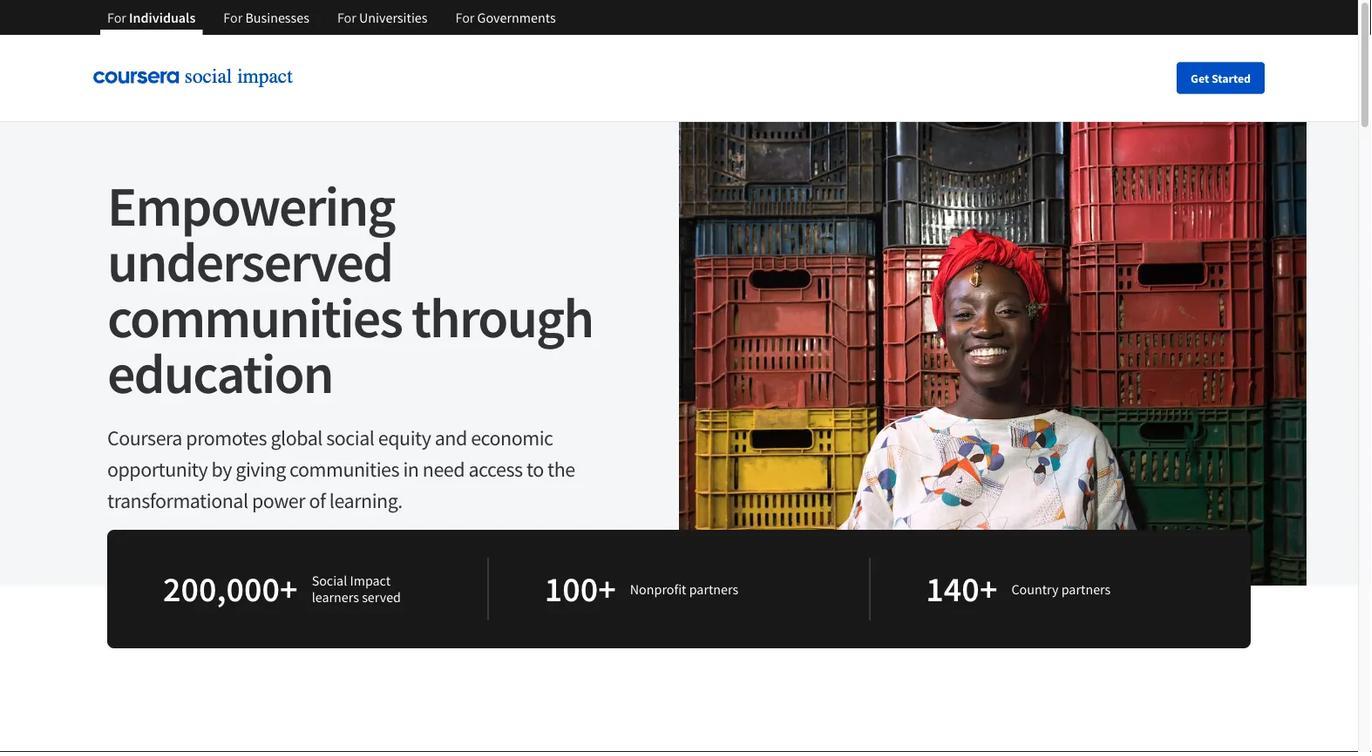 Task type: locate. For each thing, give the bounding box(es) containing it.
banner navigation
[[93, 0, 570, 48]]

social
[[326, 425, 374, 451]]

businesses
[[245, 9, 309, 26]]

for left universities on the left top
[[337, 9, 356, 26]]

promotes
[[186, 425, 267, 451]]

social impact logo image
[[93, 67, 303, 89]]

partners
[[689, 581, 739, 598], [1062, 581, 1111, 598]]

4 for from the left
[[456, 9, 475, 26]]

get
[[1191, 70, 1210, 86]]

to
[[527, 456, 544, 482]]

individuals
[[129, 9, 196, 26]]

for for universities
[[337, 9, 356, 26]]

nonprofit partners
[[630, 581, 739, 598]]

giving
[[236, 456, 286, 482]]

2 partners from the left
[[1062, 581, 1111, 598]]

1 for from the left
[[107, 9, 126, 26]]

communities
[[107, 282, 402, 352], [290, 456, 399, 482]]

of
[[309, 487, 326, 514]]

1 horizontal spatial partners
[[1062, 581, 1111, 598]]

economic
[[471, 425, 553, 451]]

in
[[403, 456, 419, 482]]

impact
[[350, 572, 391, 590]]

social
[[312, 572, 347, 590]]

opportunity
[[107, 456, 208, 482]]

partners right country
[[1062, 581, 1111, 598]]

and
[[435, 425, 467, 451]]

transformational
[[107, 487, 248, 514]]

for for businesses
[[223, 9, 243, 26]]

empowering underserved communities through education
[[107, 170, 593, 408]]

for
[[107, 9, 126, 26], [223, 9, 243, 26], [337, 9, 356, 26], [456, 9, 475, 26]]

for businesses
[[223, 9, 309, 26]]

partners right nonprofit
[[689, 581, 739, 598]]

1 partners from the left
[[689, 581, 739, 598]]

partners for 100+
[[689, 581, 739, 598]]

0 vertical spatial communities
[[107, 282, 402, 352]]

learning.
[[329, 487, 403, 514]]

for left governments
[[456, 9, 475, 26]]

the
[[548, 456, 575, 482]]

get started
[[1191, 70, 1251, 86]]

equity
[[378, 425, 431, 451]]

for left individuals
[[107, 9, 126, 26]]

3 for from the left
[[337, 9, 356, 26]]

power
[[252, 487, 305, 514]]

100+
[[545, 567, 616, 611]]

served
[[362, 589, 401, 606]]

2 for from the left
[[223, 9, 243, 26]]

universities
[[359, 9, 428, 26]]

0 horizontal spatial partners
[[689, 581, 739, 598]]

for universities
[[337, 9, 428, 26]]

1 vertical spatial communities
[[290, 456, 399, 482]]

for left businesses
[[223, 9, 243, 26]]



Task type: describe. For each thing, give the bounding box(es) containing it.
underserved
[[107, 226, 392, 296]]

for for governments
[[456, 9, 475, 26]]

by
[[211, 456, 232, 482]]

governments
[[477, 9, 556, 26]]

education
[[107, 338, 333, 408]]

get started button
[[1177, 62, 1265, 94]]

communities inside empowering underserved communities through education
[[107, 282, 402, 352]]

for individuals
[[107, 9, 196, 26]]

coursera
[[107, 425, 182, 451]]

for governments
[[456, 9, 556, 26]]

partners for 140+
[[1062, 581, 1111, 598]]

global
[[271, 425, 323, 451]]

140+
[[926, 567, 998, 611]]

communities inside coursera promotes global social equity and economic opportunity by giving communities in need access to the transformational power of learning.
[[290, 456, 399, 482]]

access
[[469, 456, 523, 482]]

through
[[411, 282, 593, 352]]

need
[[423, 456, 465, 482]]

social impact learners served
[[312, 572, 401, 606]]

coursera promotes global social equity and economic opportunity by giving communities in need access to the transformational power of learning.
[[107, 425, 575, 514]]

country partners
[[1012, 581, 1111, 598]]

started
[[1212, 70, 1251, 86]]

200,000+
[[163, 567, 298, 611]]

empowering
[[107, 170, 395, 241]]

for for individuals
[[107, 9, 126, 26]]

nonprofit
[[630, 581, 687, 598]]

country
[[1012, 581, 1059, 598]]

learners
[[312, 589, 359, 606]]



Task type: vqa. For each thing, say whether or not it's contained in the screenshot.
The Coursera image
no



